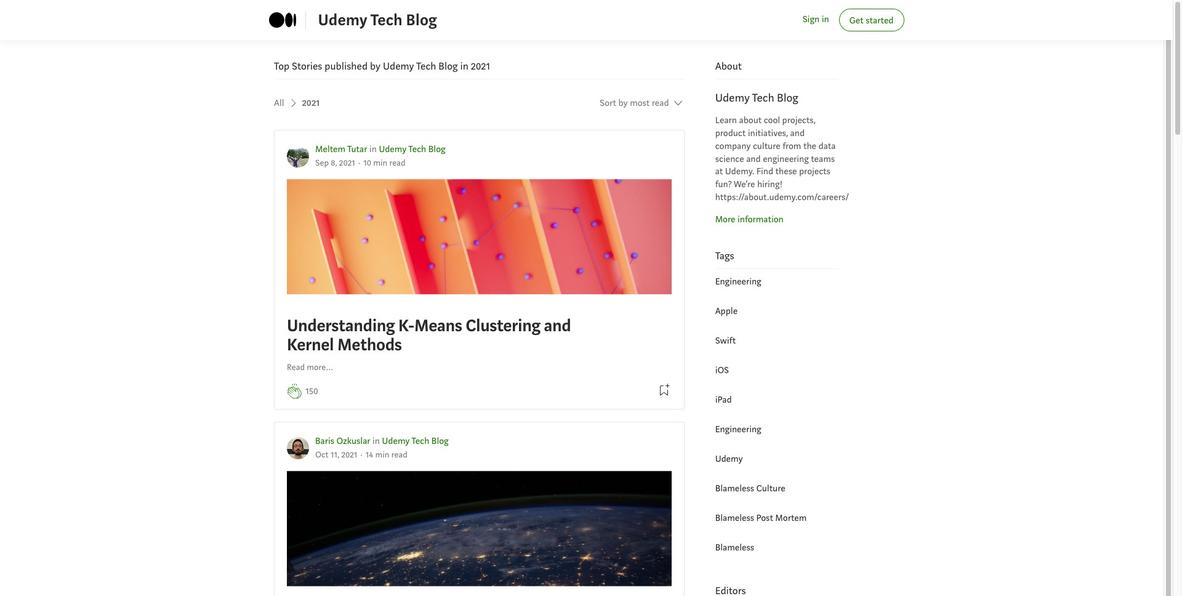 Task type: locate. For each thing, give the bounding box(es) containing it.
udemy tech blog link up top stories published by udemy tech blog in 2021
[[318, 8, 437, 32]]

get started link
[[839, 9, 904, 31]]

udemy tech blog link up 10 min read image at the left top of the page
[[379, 144, 446, 155]]

1 vertical spatial engineering
[[715, 423, 761, 435]]

projects,
[[782, 115, 816, 126]]

blameless post mortem
[[715, 512, 807, 524]]

0 vertical spatial and
[[790, 127, 805, 139]]

meltem tutar in udemy tech blog
[[315, 144, 446, 155]]

0 vertical spatial blameless
[[715, 483, 754, 494]]

the
[[804, 140, 817, 152]]

udemy tech blog link for tutar
[[379, 144, 446, 155]]

blameless
[[715, 483, 754, 494], [715, 512, 754, 524], [715, 542, 754, 553]]

means
[[414, 315, 462, 337]]

information
[[738, 214, 784, 225]]

science
[[715, 153, 744, 165]]

0 horizontal spatial by
[[370, 60, 381, 73]]

sign in link
[[803, 13, 829, 27]]

engineering link
[[715, 276, 761, 287], [715, 423, 761, 435]]

0 horizontal spatial and
[[544, 315, 571, 337]]

hiring!
[[757, 179, 783, 190]]

2021
[[471, 60, 490, 73], [302, 97, 320, 109], [339, 157, 355, 168], [341, 449, 357, 460]]

1 vertical spatial and
[[746, 153, 761, 165]]

by right 'sort' on the right top
[[619, 97, 628, 109]]

https://about.udemy.com/careers/ link
[[715, 191, 849, 203]]

2 horizontal spatial and
[[790, 127, 805, 139]]

1 vertical spatial udemy tech blog
[[715, 91, 799, 105]]

udemy tech blog
[[318, 10, 437, 30], [715, 91, 799, 105]]

learn
[[715, 115, 737, 126]]

0 vertical spatial engineering link
[[715, 276, 761, 287]]

blog
[[406, 10, 437, 30], [439, 60, 458, 73], [777, 91, 799, 105], [428, 144, 446, 155], [432, 436, 449, 447]]

1 vertical spatial by
[[619, 97, 628, 109]]

2 vertical spatial udemy tech blog link
[[382, 436, 449, 447]]

read
[[652, 97, 669, 109]]

2 vertical spatial and
[[544, 315, 571, 337]]

published
[[325, 60, 368, 73]]

udemy tech blog link for ozkuslar
[[382, 436, 449, 447]]

udemy tech blog up about
[[715, 91, 799, 105]]

baris ozkuslar link
[[315, 436, 370, 447]]

150
[[305, 386, 318, 397]]

sep 8, 2021
[[315, 157, 355, 168]]

udemy
[[318, 10, 368, 30], [383, 60, 414, 73], [715, 91, 750, 105], [379, 144, 407, 155], [382, 436, 410, 447], [715, 453, 743, 465]]

top
[[274, 60, 290, 73]]

udemy up blameless culture link
[[715, 453, 743, 465]]

started
[[866, 15, 894, 26]]

engineering
[[763, 153, 809, 165]]

0 vertical spatial by
[[370, 60, 381, 73]]

blameless down udemy link
[[715, 483, 754, 494]]

0 vertical spatial udemy tech blog
[[318, 10, 437, 30]]

and right clustering at the bottom left of the page
[[544, 315, 571, 337]]

sign in
[[803, 14, 829, 25]]

and
[[790, 127, 805, 139], [746, 153, 761, 165], [544, 315, 571, 337]]

blameless link
[[715, 542, 754, 553]]

1 vertical spatial udemy tech blog link
[[379, 144, 446, 155]]

engineering up udemy link
[[715, 423, 761, 435]]

engineering link up udemy link
[[715, 423, 761, 435]]

post
[[756, 512, 773, 524]]

udemy tech blog link
[[318, 8, 437, 32], [379, 144, 446, 155], [382, 436, 449, 447]]

blameless culture link
[[715, 483, 785, 494]]

blameless up the "blameless" link
[[715, 512, 754, 524]]

8,
[[331, 157, 337, 168]]

understanding
[[287, 315, 395, 337]]

and down 'projects,'
[[790, 127, 805, 139]]

engineering
[[715, 276, 761, 287], [715, 423, 761, 435]]

fun?
[[715, 179, 732, 190]]

1 horizontal spatial udemy tech blog
[[715, 91, 799, 105]]

udemy up learn on the top of the page
[[715, 91, 750, 105]]

by
[[370, 60, 381, 73], [619, 97, 628, 109]]

1 vertical spatial engineering link
[[715, 423, 761, 435]]

sort by most read button
[[600, 92, 685, 115]]

0 vertical spatial engineering
[[715, 276, 761, 287]]

udemy.
[[725, 166, 754, 178]]

2 blameless from the top
[[715, 512, 754, 524]]

0 horizontal spatial udemy tech blog
[[318, 10, 437, 30]]

engineering link down tags
[[715, 276, 761, 287]]

3 blameless from the top
[[715, 542, 754, 553]]

in
[[822, 14, 829, 25], [460, 60, 469, 73], [369, 144, 377, 155], [373, 436, 380, 447]]

sort
[[600, 97, 616, 109]]

more
[[715, 214, 736, 225]]

blameless down blameless post mortem
[[715, 542, 754, 553]]

udemy tech blog link up 14 min read "image"
[[382, 436, 449, 447]]

2 vertical spatial blameless
[[715, 542, 754, 553]]

14 min read image
[[366, 449, 408, 460]]

udemy tech blog up top stories published by udemy tech blog in 2021
[[318, 10, 437, 30]]

udemy up published
[[318, 10, 368, 30]]

stories
[[292, 60, 322, 73]]

1 blameless from the top
[[715, 483, 754, 494]]

and inside understanding k-means clustering and kernel methods
[[544, 315, 571, 337]]

https://about.udemy.com/careers/
[[715, 191, 849, 203]]

1 horizontal spatial and
[[746, 153, 761, 165]]

sep
[[315, 157, 329, 168]]

by right published
[[370, 60, 381, 73]]

culture
[[756, 483, 785, 494]]

11,
[[331, 449, 339, 460]]

1 horizontal spatial by
[[619, 97, 628, 109]]

about
[[715, 60, 742, 73]]

swift
[[715, 335, 736, 347]]

sign
[[803, 14, 820, 25]]

oct 11, 2021 link
[[315, 449, 357, 460]]

1 vertical spatial blameless
[[715, 512, 754, 524]]

culture
[[753, 140, 781, 152]]

1 engineering link from the top
[[715, 276, 761, 287]]

and up find
[[746, 153, 761, 165]]

tech
[[371, 10, 403, 30], [416, 60, 436, 73], [752, 91, 774, 105], [408, 144, 426, 155], [412, 436, 429, 447]]

engineering down tags
[[715, 276, 761, 287]]



Task type: vqa. For each thing, say whether or not it's contained in the screenshot.
Sign in "link"
yes



Task type: describe. For each thing, give the bounding box(es) containing it.
understanding k-means clustering and kernel methods
[[287, 315, 571, 356]]

initiatives,
[[748, 127, 788, 139]]

cool
[[764, 115, 780, 126]]

more information link
[[715, 214, 784, 225]]

about
[[739, 115, 762, 126]]

data
[[819, 140, 836, 152]]

ipad
[[715, 394, 732, 406]]

go to the profile of baris ozkuslar image
[[287, 437, 309, 459]]

udemy link
[[715, 453, 743, 465]]

from
[[783, 140, 801, 152]]

go to the profile of meltem tutar image
[[287, 145, 309, 167]]

these
[[776, 166, 797, 178]]

product
[[715, 127, 746, 139]]

by inside button
[[619, 97, 628, 109]]

teams
[[811, 153, 835, 165]]

we're
[[734, 179, 755, 190]]

mortem
[[775, 512, 807, 524]]

tutar
[[347, 144, 367, 155]]

company
[[715, 140, 751, 152]]

swift link
[[715, 335, 736, 347]]

2 engineering from the top
[[715, 423, 761, 435]]

oct 11, 2021
[[315, 449, 357, 460]]

all
[[274, 97, 284, 109]]

150 button
[[305, 385, 318, 399]]

udemy up 14 min read "image"
[[382, 436, 410, 447]]

tags
[[715, 249, 734, 262]]

meltem tutar link
[[315, 144, 367, 155]]

more information
[[715, 214, 784, 225]]

understanding k-means clustering and kernel methods link
[[287, 179, 672, 358]]

baris ozkuslar in udemy tech blog
[[315, 436, 449, 447]]

read
[[287, 362, 305, 373]]

blameless post mortem link
[[715, 512, 807, 524]]

0 vertical spatial udemy tech blog link
[[318, 8, 437, 32]]

meltem
[[315, 144, 345, 155]]

sep 8, 2021 link
[[315, 157, 355, 168]]

projects
[[799, 166, 831, 178]]

sort by most read
[[600, 97, 669, 109]]

kernel methods
[[287, 334, 402, 356]]

10 min read image
[[363, 157, 406, 168]]

blameless culture
[[715, 483, 785, 494]]

get started
[[850, 15, 894, 26]]

top stories published by udemy tech blog in 2021
[[274, 60, 490, 73]]

2 engineering link from the top
[[715, 423, 761, 435]]

ios
[[715, 364, 729, 376]]

find
[[757, 166, 773, 178]]

apple
[[715, 305, 738, 317]]

read more…
[[287, 362, 333, 373]]

blameless for culture
[[715, 483, 754, 494]]

read more… link
[[287, 362, 333, 375]]

baris
[[315, 436, 334, 447]]

ipad link
[[715, 394, 732, 406]]

at
[[715, 166, 723, 178]]

ozkuslar
[[337, 436, 370, 447]]

all link
[[274, 92, 300, 115]]

ios link
[[715, 364, 729, 376]]

clustering
[[466, 315, 540, 337]]

apple link
[[715, 305, 738, 317]]

udemy up 10 min read image at the left top of the page
[[379, 144, 407, 155]]

more…
[[307, 362, 333, 373]]

oct
[[315, 449, 329, 460]]

get
[[850, 15, 864, 26]]

2021 link
[[302, 92, 320, 115]]

udemy right published
[[383, 60, 414, 73]]

k-
[[398, 315, 414, 337]]

1 engineering from the top
[[715, 276, 761, 287]]

most
[[630, 97, 650, 109]]

learn about cool projects, product initiatives, and company culture from the data science and engineering teams at udemy. find these projects fun? we're hiring! https://about.udemy.com/careers/
[[715, 115, 849, 203]]

blameless for post
[[715, 512, 754, 524]]



